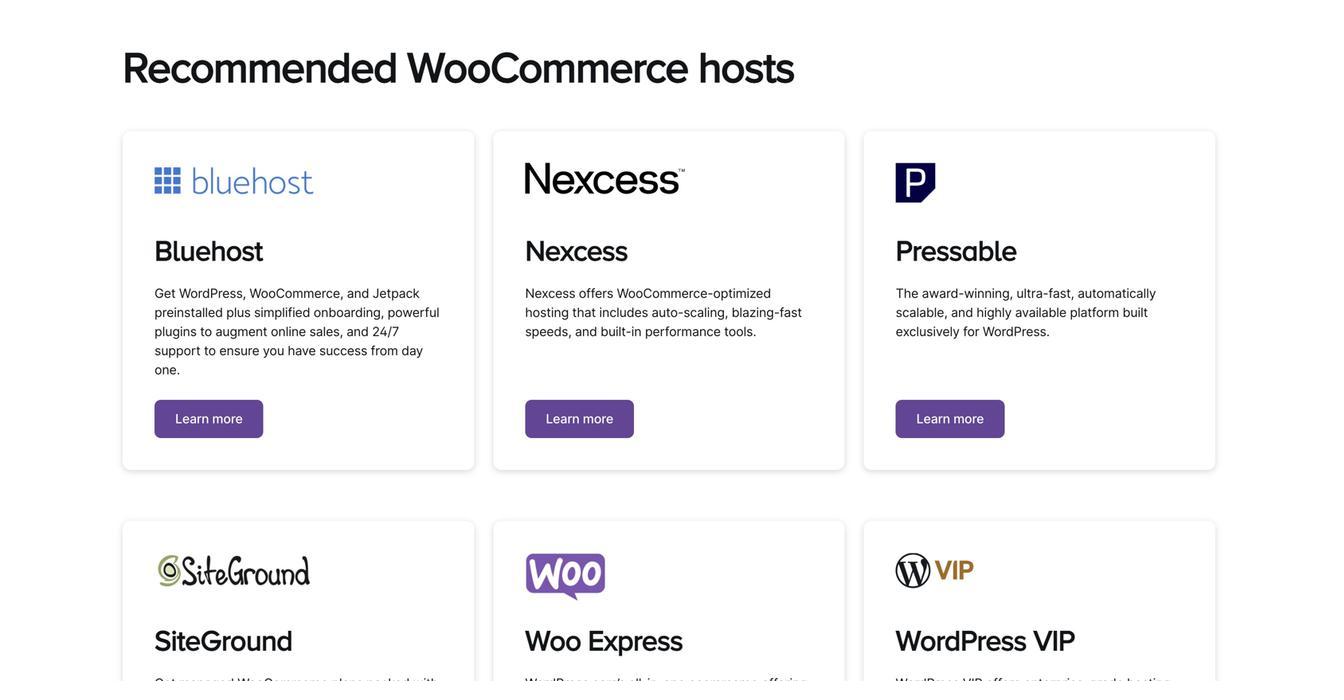 Task type: vqa. For each thing, say whether or not it's contained in the screenshot.
the "search" icon
no



Task type: describe. For each thing, give the bounding box(es) containing it.
learn for bluehost
[[175, 411, 209, 427]]

jetpack
[[373, 285, 420, 301]]

built
[[1123, 305, 1148, 320]]

award-
[[922, 285, 964, 301]]

nexcess offers woocommerce-optimized hosting that includes auto-scaling, blazing-fast speeds, and built-in performance tools.
[[525, 285, 802, 339]]

the award-winning, ultra-fast, automatically scalable, and highly available platform built exclusively for wordpress.
[[896, 285, 1156, 339]]

built-
[[601, 324, 631, 339]]

plugins
[[155, 324, 197, 339]]

success
[[319, 343, 367, 358]]

highly
[[977, 305, 1012, 320]]

learn more for nexcess
[[546, 411, 613, 427]]

plus
[[226, 305, 251, 320]]

auto-
[[652, 305, 684, 320]]

scaling,
[[684, 305, 728, 320]]

more for nexcess
[[583, 411, 613, 427]]

winning,
[[964, 285, 1013, 301]]

speeds,
[[525, 324, 572, 339]]

blazing-
[[732, 305, 780, 320]]

woocommerce
[[407, 43, 688, 91]]

24/7
[[372, 324, 399, 339]]

learn more link for nexcess
[[525, 400, 634, 438]]

fast
[[780, 305, 802, 320]]

wordpress
[[896, 624, 1027, 656]]

wordpress vip
[[896, 624, 1075, 656]]

and down onboarding,
[[347, 324, 369, 339]]

wordpress.
[[983, 324, 1050, 339]]

siteground
[[155, 624, 292, 656]]

get wordpress, woocommerce, and jetpack preinstalled plus simplified onboarding, powerful plugins to augment online sales, and 24/7 support to ensure you have success from day one.
[[155, 285, 439, 377]]

express
[[588, 624, 683, 656]]

available
[[1015, 305, 1067, 320]]

online
[[271, 324, 306, 339]]

woocommerce,
[[250, 285, 344, 301]]

optimized
[[713, 285, 771, 301]]

vip
[[1033, 624, 1075, 656]]

preinstalled
[[155, 305, 223, 320]]

onboarding,
[[314, 305, 384, 320]]

for
[[963, 324, 979, 339]]

sales,
[[309, 324, 343, 339]]

platform
[[1070, 305, 1119, 320]]

ultra-
[[1017, 285, 1049, 301]]

bluehost
[[155, 234, 263, 266]]

the
[[896, 285, 919, 301]]

learn more link for pressable
[[896, 400, 1005, 438]]

scalable,
[[896, 305, 948, 320]]

and up onboarding,
[[347, 285, 369, 301]]



Task type: locate. For each thing, give the bounding box(es) containing it.
1 learn from the left
[[175, 411, 209, 427]]

day
[[401, 343, 423, 358]]

1 horizontal spatial learn
[[546, 411, 580, 427]]

includes
[[599, 305, 648, 320]]

2 more from the left
[[583, 411, 613, 427]]

0 horizontal spatial more
[[212, 411, 243, 427]]

0 vertical spatial to
[[200, 324, 212, 339]]

1 vertical spatial nexcess
[[525, 285, 575, 301]]

learn more for pressable
[[917, 411, 984, 427]]

2 horizontal spatial more
[[953, 411, 984, 427]]

1 learn more link from the left
[[155, 400, 263, 438]]

learn more link for bluehost
[[155, 400, 263, 438]]

learn more for bluehost
[[175, 411, 243, 427]]

and
[[347, 285, 369, 301], [951, 305, 973, 320], [347, 324, 369, 339], [575, 324, 597, 339]]

1 horizontal spatial learn more
[[546, 411, 613, 427]]

that
[[572, 305, 596, 320]]

learn more
[[175, 411, 243, 427], [546, 411, 613, 427], [917, 411, 984, 427]]

recommended
[[123, 43, 397, 91]]

learn for nexcess
[[546, 411, 580, 427]]

from
[[371, 343, 398, 358]]

1 vertical spatial to
[[204, 343, 216, 358]]

woocommerce-
[[617, 285, 713, 301]]

3 learn from the left
[[917, 411, 950, 427]]

to down preinstalled
[[200, 324, 212, 339]]

nexcess up the hosting
[[525, 285, 575, 301]]

and inside 'the award-winning, ultra-fast, automatically scalable, and highly available platform built exclusively for wordpress.'
[[951, 305, 973, 320]]

offers
[[579, 285, 613, 301]]

pressable
[[896, 234, 1017, 266]]

3 learn more from the left
[[917, 411, 984, 427]]

nexcess
[[525, 234, 628, 266], [525, 285, 575, 301]]

performance
[[645, 324, 721, 339]]

and up for
[[951, 305, 973, 320]]

1 more from the left
[[212, 411, 243, 427]]

2 horizontal spatial learn
[[917, 411, 950, 427]]

wordpress,
[[179, 285, 246, 301]]

2 horizontal spatial learn more link
[[896, 400, 1005, 438]]

2 horizontal spatial learn more
[[917, 411, 984, 427]]

0 vertical spatial nexcess
[[525, 234, 628, 266]]

woo
[[525, 624, 581, 656]]

more for bluehost
[[212, 411, 243, 427]]

learn for pressable
[[917, 411, 950, 427]]

1 horizontal spatial learn more link
[[525, 400, 634, 438]]

woo express
[[525, 624, 683, 656]]

to left 'ensure'
[[204, 343, 216, 358]]

in
[[631, 324, 642, 339]]

hosts
[[698, 43, 794, 91]]

get
[[155, 285, 176, 301]]

augment
[[215, 324, 267, 339]]

2 nexcess from the top
[[525, 285, 575, 301]]

one.
[[155, 362, 180, 377]]

ensure
[[219, 343, 259, 358]]

nexcess for nexcess offers woocommerce-optimized hosting that includes auto-scaling, blazing-fast speeds, and built-in performance tools.
[[525, 285, 575, 301]]

1 horizontal spatial more
[[583, 411, 613, 427]]

tools.
[[724, 324, 756, 339]]

0 horizontal spatial learn
[[175, 411, 209, 427]]

support
[[155, 343, 201, 358]]

have
[[288, 343, 316, 358]]

powerful
[[388, 305, 439, 320]]

and inside nexcess offers woocommerce-optimized hosting that includes auto-scaling, blazing-fast speeds, and built-in performance tools.
[[575, 324, 597, 339]]

fast,
[[1049, 285, 1074, 301]]

0 horizontal spatial learn more
[[175, 411, 243, 427]]

2 learn more link from the left
[[525, 400, 634, 438]]

learn
[[175, 411, 209, 427], [546, 411, 580, 427], [917, 411, 950, 427]]

automatically
[[1078, 285, 1156, 301]]

2 learn from the left
[[546, 411, 580, 427]]

3 learn more link from the left
[[896, 400, 1005, 438]]

to
[[200, 324, 212, 339], [204, 343, 216, 358]]

more for pressable
[[953, 411, 984, 427]]

exclusively
[[896, 324, 960, 339]]

nexcess for nexcess
[[525, 234, 628, 266]]

2 learn more from the left
[[546, 411, 613, 427]]

more
[[212, 411, 243, 427], [583, 411, 613, 427], [953, 411, 984, 427]]

nexcess inside nexcess offers woocommerce-optimized hosting that includes auto-scaling, blazing-fast speeds, and built-in performance tools.
[[525, 285, 575, 301]]

1 nexcess from the top
[[525, 234, 628, 266]]

1 learn more from the left
[[175, 411, 243, 427]]

simplified
[[254, 305, 310, 320]]

recommended woocommerce hosts
[[123, 43, 794, 91]]

and down that
[[575, 324, 597, 339]]

learn more link
[[155, 400, 263, 438], [525, 400, 634, 438], [896, 400, 1005, 438]]

nexcess up offers
[[525, 234, 628, 266]]

you
[[263, 343, 284, 358]]

0 horizontal spatial learn more link
[[155, 400, 263, 438]]

3 more from the left
[[953, 411, 984, 427]]

hosting
[[525, 305, 569, 320]]



